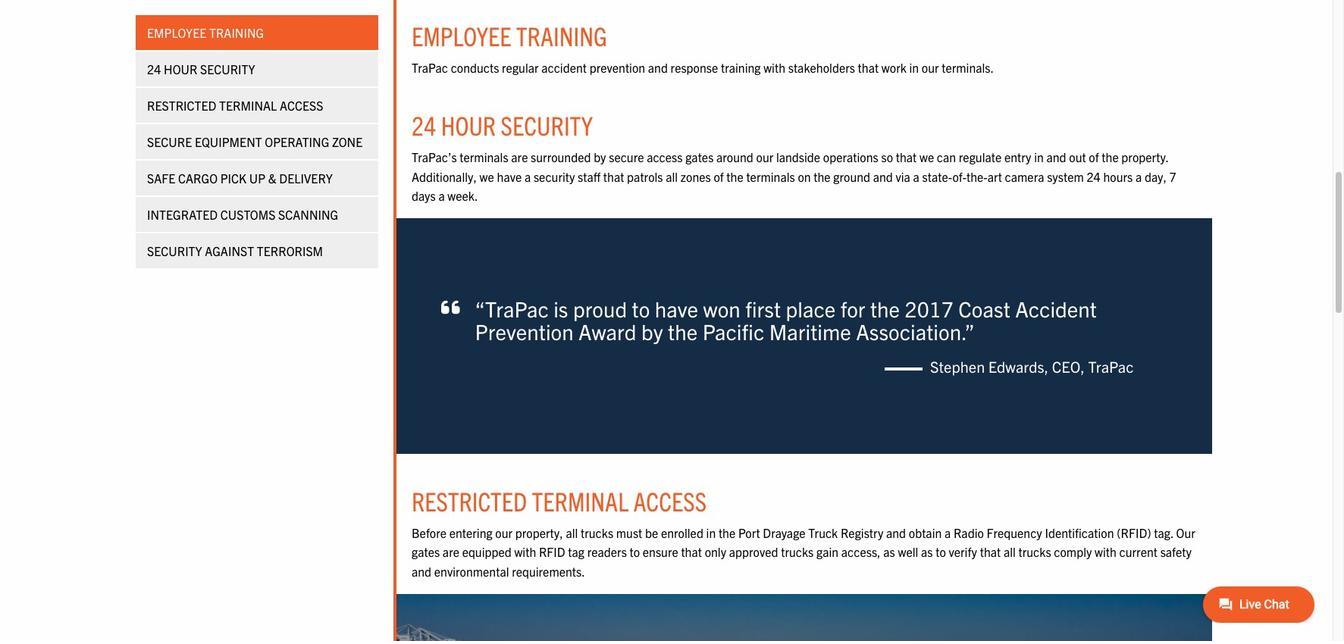 Task type: vqa. For each thing, say whether or not it's contained in the screenshot.
the and
yes



Task type: locate. For each thing, give the bounding box(es) containing it.
1 horizontal spatial by
[[642, 318, 663, 345]]

a left day, at top
[[1136, 169, 1143, 184]]

hour inside 24 hour security link
[[164, 61, 197, 77]]

terminals left on
[[747, 169, 796, 184]]

employee training up regular
[[412, 19, 608, 52]]

our right work
[[922, 60, 940, 75]]

0 vertical spatial all
[[666, 169, 678, 184]]

24 up secure
[[147, 61, 161, 77]]

with
[[764, 60, 786, 75], [515, 545, 537, 560], [1095, 545, 1117, 560]]

by
[[594, 150, 606, 165], [642, 318, 663, 345]]

0 vertical spatial by
[[594, 150, 606, 165]]

24 inside trapac's terminals are surrounded by secure access gates around our landside operations so that we can regulate entry in and out of the property. additionally, we have a security staff that patrols all zones of the terminals on the ground and via a state-of-the-art camera system 24 hours a day, 7 days a week.
[[1087, 169, 1101, 184]]

24
[[147, 61, 161, 77], [412, 108, 436, 141], [1087, 169, 1101, 184]]

0 horizontal spatial employee training
[[147, 25, 264, 40]]

2 vertical spatial 24
[[1087, 169, 1101, 184]]

a left radio
[[945, 526, 951, 541]]

with down property,
[[515, 545, 537, 560]]

0 vertical spatial gates
[[686, 150, 714, 165]]

1 vertical spatial by
[[642, 318, 663, 345]]

0 horizontal spatial are
[[443, 545, 460, 560]]

1 horizontal spatial trucks
[[781, 545, 814, 560]]

as right well
[[922, 545, 933, 560]]

integrated
[[147, 207, 218, 222]]

of right zones
[[714, 169, 724, 184]]

1 vertical spatial are
[[443, 545, 460, 560]]

0 horizontal spatial 24 hour security
[[147, 61, 255, 77]]

1 vertical spatial terminal
[[532, 484, 629, 517]]

0 vertical spatial of
[[1090, 150, 1100, 165]]

restricted inside restricted terminal access link
[[147, 98, 217, 113]]

"trapac is proud to have won first place for the 2017 coast accident prevention award by the pacific maritime association."
[[475, 295, 1098, 345]]

gates up zones
[[686, 150, 714, 165]]

system
[[1048, 169, 1085, 184]]

prevention
[[590, 60, 646, 75]]

the left won
[[668, 318, 698, 345]]

well
[[898, 545, 919, 560]]

terminal up 'tag'
[[532, 484, 629, 517]]

1 horizontal spatial as
[[922, 545, 933, 560]]

that down secure
[[604, 169, 625, 184]]

hour up secure
[[164, 61, 197, 77]]

2 vertical spatial all
[[1004, 545, 1016, 560]]

of
[[1090, 150, 1100, 165], [714, 169, 724, 184]]

have inside "trapac is proud to have won first place for the 2017 coast accident prevention award by the pacific maritime association."
[[655, 295, 699, 322]]

0 vertical spatial hour
[[164, 61, 197, 77]]

7
[[1170, 169, 1177, 184]]

0 horizontal spatial by
[[594, 150, 606, 165]]

tag.
[[1155, 526, 1174, 541]]

1 vertical spatial in
[[1035, 150, 1044, 165]]

training up 24 hour security link
[[209, 25, 264, 40]]

safety
[[1161, 545, 1192, 560]]

have left security
[[497, 169, 522, 184]]

0 horizontal spatial as
[[884, 545, 896, 560]]

trucks down frequency at right
[[1019, 545, 1052, 560]]

regulate
[[959, 150, 1002, 165]]

first
[[746, 295, 781, 322]]

terminal up secure equipment operating zone
[[219, 98, 277, 113]]

1 horizontal spatial all
[[666, 169, 678, 184]]

1 horizontal spatial access
[[634, 484, 707, 517]]

we right additionally,
[[480, 169, 494, 184]]

1 horizontal spatial in
[[910, 60, 920, 75]]

restricted
[[147, 98, 217, 113], [412, 484, 527, 517]]

0 vertical spatial are
[[511, 150, 528, 165]]

restricted up the entering on the left of page
[[412, 484, 527, 517]]

security up restricted terminal access link
[[200, 61, 255, 77]]

0 horizontal spatial gates
[[412, 545, 440, 560]]

access up 'enrolled'
[[634, 484, 707, 517]]

1 horizontal spatial terminals
[[747, 169, 796, 184]]

training up accident
[[516, 19, 608, 52]]

all inside trapac's terminals are surrounded by secure access gates around our landside operations so that we can regulate entry in and out of the property. additionally, we have a security staff that patrols all zones of the terminals on the ground and via a state-of-the-art camera system 24 hours a day, 7 days a week.
[[666, 169, 678, 184]]

0 vertical spatial access
[[280, 98, 324, 113]]

2 vertical spatial in
[[707, 526, 716, 541]]

access up operating
[[280, 98, 324, 113]]

employee training up 24 hour security link
[[147, 25, 264, 40]]

0 horizontal spatial in
[[707, 526, 716, 541]]

(rfid)
[[1117, 526, 1152, 541]]

security against terrorism link
[[136, 234, 379, 269]]

0 horizontal spatial of
[[714, 169, 724, 184]]

1 horizontal spatial restricted terminal access
[[412, 484, 707, 517]]

0 horizontal spatial trapac
[[412, 60, 448, 75]]

1 horizontal spatial gates
[[686, 150, 714, 165]]

restricted terminal access up equipment
[[147, 98, 324, 113]]

our right around
[[757, 150, 774, 165]]

that right so
[[896, 150, 917, 165]]

a
[[525, 169, 531, 184], [914, 169, 920, 184], [1136, 169, 1143, 184], [439, 188, 445, 204], [945, 526, 951, 541]]

all down 'access'
[[666, 169, 678, 184]]

to right proud
[[632, 295, 650, 322]]

24 hour security up restricted terminal access link
[[147, 61, 255, 77]]

2 horizontal spatial our
[[922, 60, 940, 75]]

with down identification
[[1095, 545, 1117, 560]]

property.
[[1122, 150, 1169, 165]]

by inside trapac's terminals are surrounded by secure access gates around our landside operations so that we can regulate entry in and out of the property. additionally, we have a security staff that patrols all zones of the terminals on the ground and via a state-of-the-art camera system 24 hours a day, 7 days a week.
[[594, 150, 606, 165]]

1 vertical spatial restricted
[[412, 484, 527, 517]]

0 horizontal spatial have
[[497, 169, 522, 184]]

trapac's terminals are surrounded by secure access gates around our landside operations so that we can regulate entry in and out of the property. additionally, we have a security staff that patrols all zones of the terminals on the ground and via a state-of-the-art camera system 24 hours a day, 7 days a week.
[[412, 150, 1177, 204]]

by up staff
[[594, 150, 606, 165]]

all down frequency at right
[[1004, 545, 1016, 560]]

&
[[268, 171, 277, 186]]

only
[[705, 545, 727, 560]]

have left won
[[655, 295, 699, 322]]

a inside before entering our property, all trucks must be enrolled in the port drayage truck registry and obtain a radio frequency identification (rfid) tag. our gates are equipped with rfid tag readers to ensure that only approved trucks gain access, as well as to verify that all trucks comply with current safety and environmental requirements.
[[945, 526, 951, 541]]

we
[[920, 150, 935, 165], [480, 169, 494, 184]]

0 horizontal spatial 24
[[147, 61, 161, 77]]

before
[[412, 526, 447, 541]]

1 vertical spatial gates
[[412, 545, 440, 560]]

24 up trapac's
[[412, 108, 436, 141]]

1 vertical spatial 24 hour security
[[412, 108, 593, 141]]

surrounded
[[531, 150, 591, 165]]

award
[[579, 318, 637, 345]]

1 vertical spatial have
[[655, 295, 699, 322]]

drayage
[[763, 526, 806, 541]]

enrolled
[[661, 526, 704, 541]]

1 vertical spatial all
[[566, 526, 578, 541]]

our
[[922, 60, 940, 75], [757, 150, 774, 165], [496, 526, 513, 541]]

we left can
[[920, 150, 935, 165]]

1 vertical spatial we
[[480, 169, 494, 184]]

0 vertical spatial restricted terminal access
[[147, 98, 324, 113]]

prevention
[[475, 318, 574, 345]]

0 horizontal spatial terminals
[[460, 150, 509, 165]]

are inside before entering our property, all trucks must be enrolled in the port drayage truck registry and obtain a radio frequency identification (rfid) tag. our gates are equipped with rfid tag readers to ensure that only approved trucks gain access, as well as to verify that all trucks comply with current safety and environmental requirements.
[[443, 545, 460, 560]]

in right entry
[[1035, 150, 1044, 165]]

and left 'response'
[[648, 60, 668, 75]]

1 horizontal spatial we
[[920, 150, 935, 165]]

0 vertical spatial security
[[200, 61, 255, 77]]

1 vertical spatial hour
[[441, 108, 496, 141]]

our inside before entering our property, all trucks must be enrolled in the port drayage truck registry and obtain a radio frequency identification (rfid) tag. our gates are equipped with rfid tag readers to ensure that only approved trucks gain access, as well as to verify that all trucks comply with current safety and environmental requirements.
[[496, 526, 513, 541]]

2 as from the left
[[922, 545, 933, 560]]

accident
[[542, 60, 587, 75]]

24 hour security down regular
[[412, 108, 593, 141]]

trucks down drayage
[[781, 545, 814, 560]]

0 vertical spatial our
[[922, 60, 940, 75]]

safe cargo pick up & delivery link
[[136, 161, 379, 196]]

0 vertical spatial trapac
[[412, 60, 448, 75]]

to
[[632, 295, 650, 322], [630, 545, 640, 560], [936, 545, 947, 560]]

and down the before
[[412, 564, 432, 580]]

1 vertical spatial trapac
[[1089, 357, 1134, 376]]

gain
[[817, 545, 839, 560]]

that right verify
[[981, 545, 1001, 560]]

trapac
[[412, 60, 448, 75], [1089, 357, 1134, 376]]

hour up trapac's
[[441, 108, 496, 141]]

0 horizontal spatial hour
[[164, 61, 197, 77]]

restricted terminal access up property,
[[412, 484, 707, 517]]

stephen
[[931, 357, 985, 376]]

our up equipped
[[496, 526, 513, 541]]

a right via
[[914, 169, 920, 184]]

are down the entering on the left of page
[[443, 545, 460, 560]]

hour
[[164, 61, 197, 77], [441, 108, 496, 141]]

tag
[[568, 545, 585, 560]]

0 horizontal spatial our
[[496, 526, 513, 541]]

1 horizontal spatial employee
[[412, 19, 512, 52]]

0 vertical spatial terminals
[[460, 150, 509, 165]]

the-
[[967, 169, 988, 184]]

to left verify
[[936, 545, 947, 560]]

2 horizontal spatial in
[[1035, 150, 1044, 165]]

0 vertical spatial in
[[910, 60, 920, 75]]

by right award
[[642, 318, 663, 345]]

0 horizontal spatial employee
[[147, 25, 207, 40]]

in right work
[[910, 60, 920, 75]]

of right out on the top right of the page
[[1090, 150, 1100, 165]]

1 horizontal spatial are
[[511, 150, 528, 165]]

1 horizontal spatial restricted
[[412, 484, 527, 517]]

as left well
[[884, 545, 896, 560]]

truck
[[809, 526, 838, 541]]

the left port
[[719, 526, 736, 541]]

all up 'tag'
[[566, 526, 578, 541]]

training
[[516, 19, 608, 52], [209, 25, 264, 40]]

restricted up secure
[[147, 98, 217, 113]]

gates inside before entering our property, all trucks must be enrolled in the port drayage truck registry and obtain a radio frequency identification (rfid) tag. our gates are equipped with rfid tag readers to ensure that only approved trucks gain access, as well as to verify that all trucks comply with current safety and environmental requirements.
[[412, 545, 440, 560]]

as
[[884, 545, 896, 560], [922, 545, 933, 560]]

0 vertical spatial have
[[497, 169, 522, 184]]

gates down the before
[[412, 545, 440, 560]]

safe cargo pick up & delivery
[[147, 171, 333, 186]]

terminals up 'week.'
[[460, 150, 509, 165]]

1 vertical spatial 24
[[412, 108, 436, 141]]

work
[[882, 60, 907, 75]]

equipped
[[462, 545, 512, 560]]

maritime
[[770, 318, 852, 345]]

trucks
[[581, 526, 614, 541], [781, 545, 814, 560], [1019, 545, 1052, 560]]

verify
[[949, 545, 978, 560]]

gates inside trapac's terminals are surrounded by secure access gates around our landside operations so that we can regulate entry in and out of the property. additionally, we have a security staff that patrols all zones of the terminals on the ground and via a state-of-the-art camera system 24 hours a day, 7 days a week.
[[686, 150, 714, 165]]

2 horizontal spatial all
[[1004, 545, 1016, 560]]

via
[[896, 169, 911, 184]]

have inside trapac's terminals are surrounded by secure access gates around our landside operations so that we can regulate entry in and out of the property. additionally, we have a security staff that patrols all zones of the terminals on the ground and via a state-of-the-art camera system 24 hours a day, 7 days a week.
[[497, 169, 522, 184]]

1 vertical spatial our
[[757, 150, 774, 165]]

1 horizontal spatial our
[[757, 150, 774, 165]]

1 horizontal spatial have
[[655, 295, 699, 322]]

trapac left conducts
[[412, 60, 448, 75]]

ensure
[[643, 545, 679, 560]]

trucks up readers
[[581, 526, 614, 541]]

access
[[647, 150, 683, 165]]

security up surrounded
[[501, 108, 593, 141]]

that down 'enrolled'
[[681, 545, 702, 560]]

2 vertical spatial security
[[147, 243, 202, 259]]

gates
[[686, 150, 714, 165], [412, 545, 440, 560]]

secure equipment operating zone
[[147, 134, 363, 149]]

0 horizontal spatial restricted terminal access
[[147, 98, 324, 113]]

are left surrounded
[[511, 150, 528, 165]]

restricted terminal access link
[[136, 88, 379, 123]]

in up only on the right bottom of page
[[707, 526, 716, 541]]

day,
[[1145, 169, 1167, 184]]

conducts
[[451, 60, 499, 75]]

0 vertical spatial terminal
[[219, 98, 277, 113]]

security down integrated
[[147, 243, 202, 259]]

0 horizontal spatial all
[[566, 526, 578, 541]]

patrols
[[627, 169, 663, 184]]

0 horizontal spatial restricted
[[147, 98, 217, 113]]

terminals
[[460, 150, 509, 165], [747, 169, 796, 184]]

2 horizontal spatial 24
[[1087, 169, 1101, 184]]

safe
[[147, 171, 175, 186]]

trapac right ceo,
[[1089, 357, 1134, 376]]

24 left hours
[[1087, 169, 1101, 184]]

0 vertical spatial 24
[[147, 61, 161, 77]]

customs
[[221, 207, 276, 222]]

0 horizontal spatial terminal
[[219, 98, 277, 113]]

access
[[280, 98, 324, 113], [634, 484, 707, 517]]

1 horizontal spatial 24
[[412, 108, 436, 141]]

can
[[937, 150, 957, 165]]

with right the training
[[764, 60, 786, 75]]

0 horizontal spatial access
[[280, 98, 324, 113]]

0 horizontal spatial we
[[480, 169, 494, 184]]

2 vertical spatial our
[[496, 526, 513, 541]]

secure
[[147, 134, 192, 149]]

0 vertical spatial restricted
[[147, 98, 217, 113]]

ground
[[834, 169, 871, 184]]



Task type: describe. For each thing, give the bounding box(es) containing it.
must
[[617, 526, 643, 541]]

a left security
[[525, 169, 531, 184]]

1 horizontal spatial terminal
[[532, 484, 629, 517]]

radio
[[954, 526, 985, 541]]

2017
[[905, 295, 954, 322]]

the right for
[[871, 295, 901, 322]]

delivery
[[279, 171, 333, 186]]

2 horizontal spatial with
[[1095, 545, 1117, 560]]

1 horizontal spatial of
[[1090, 150, 1100, 165]]

response
[[671, 60, 719, 75]]

coast
[[959, 295, 1011, 322]]

2 horizontal spatial trucks
[[1019, 545, 1052, 560]]

1 horizontal spatial 24 hour security
[[412, 108, 593, 141]]

1 vertical spatial security
[[501, 108, 593, 141]]

1 vertical spatial access
[[634, 484, 707, 517]]

ceo,
[[1053, 357, 1085, 376]]

integrated customs scanning
[[147, 207, 339, 222]]

1 horizontal spatial with
[[764, 60, 786, 75]]

registry
[[841, 526, 884, 541]]

regular
[[502, 60, 539, 75]]

1 horizontal spatial training
[[516, 19, 608, 52]]

readers
[[588, 545, 627, 560]]

obtain
[[909, 526, 942, 541]]

access inside restricted terminal access link
[[280, 98, 324, 113]]

around
[[717, 150, 754, 165]]

environmental
[[434, 564, 509, 580]]

requirements.
[[512, 564, 585, 580]]

integrated customs scanning link
[[136, 197, 379, 232]]

pacific
[[703, 318, 765, 345]]

our inside trapac's terminals are surrounded by secure access gates around our landside operations so that we can regulate entry in and out of the property. additionally, we have a security staff that patrols all zones of the terminals on the ground and via a state-of-the-art camera system 24 hours a day, 7 days a week.
[[757, 150, 774, 165]]

accident
[[1016, 295, 1098, 322]]

terrorism
[[257, 243, 323, 259]]

won
[[704, 295, 741, 322]]

security
[[534, 169, 575, 184]]

0 horizontal spatial with
[[515, 545, 537, 560]]

1 horizontal spatial trapac
[[1089, 357, 1134, 376]]

and up well
[[887, 526, 907, 541]]

scanning
[[278, 207, 339, 222]]

operating
[[265, 134, 329, 149]]

before entering our property, all trucks must be enrolled in the port drayage truck registry and obtain a radio frequency identification (rfid) tag. our gates are equipped with rfid tag readers to ensure that only approved trucks gain access, as well as to verify that all trucks comply with current safety and environmental requirements.
[[412, 526, 1196, 580]]

are inside trapac's terminals are surrounded by secure access gates around our landside operations so that we can regulate entry in and out of the property. additionally, we have a security staff that patrols all zones of the terminals on the ground and via a state-of-the-art camera system 24 hours a day, 7 days a week.
[[511, 150, 528, 165]]

of-
[[953, 169, 967, 184]]

days
[[412, 188, 436, 204]]

port
[[739, 526, 761, 541]]

the inside before entering our property, all trucks must be enrolled in the port drayage truck registry and obtain a radio frequency identification (rfid) tag. our gates are equipped with rfid tag readers to ensure that only approved trucks gain access, as well as to verify that all trucks comply with current safety and environmental requirements.
[[719, 526, 736, 541]]

24 hour security link
[[136, 52, 379, 86]]

employee inside the employee training link
[[147, 25, 207, 40]]

entry
[[1005, 150, 1032, 165]]

frequency
[[987, 526, 1043, 541]]

the down around
[[727, 169, 744, 184]]

secure equipment operating zone link
[[136, 124, 379, 159]]

staff
[[578, 169, 601, 184]]

identification
[[1046, 526, 1115, 541]]

hours
[[1104, 169, 1133, 184]]

stakeholders
[[789, 60, 856, 75]]

0 horizontal spatial training
[[209, 25, 264, 40]]

rfid
[[539, 545, 566, 560]]

pick
[[221, 171, 247, 186]]

trapac's
[[412, 150, 457, 165]]

the right on
[[814, 169, 831, 184]]

place
[[786, 295, 836, 322]]

operations
[[824, 150, 879, 165]]

and left out on the top right of the page
[[1047, 150, 1067, 165]]

stephen edwards, ceo, trapac
[[931, 357, 1134, 376]]

is
[[554, 295, 569, 322]]

our
[[1177, 526, 1196, 541]]

1 horizontal spatial hour
[[441, 108, 496, 141]]

access,
[[842, 545, 881, 560]]

state-
[[923, 169, 953, 184]]

association."
[[857, 318, 975, 345]]

to inside "trapac is proud to have won first place for the 2017 coast accident prevention award by the pacific maritime association."
[[632, 295, 650, 322]]

landside
[[777, 150, 821, 165]]

equipment
[[195, 134, 262, 149]]

that left work
[[858, 60, 879, 75]]

be
[[646, 526, 659, 541]]

1 as from the left
[[884, 545, 896, 560]]

current
[[1120, 545, 1158, 560]]

by inside "trapac is proud to have won first place for the 2017 coast accident prevention award by the pacific maritime association."
[[642, 318, 663, 345]]

and down so
[[874, 169, 893, 184]]

against
[[205, 243, 254, 259]]

on
[[798, 169, 811, 184]]

employee training link
[[136, 15, 379, 50]]

1 vertical spatial terminals
[[747, 169, 796, 184]]

security against terrorism
[[147, 243, 323, 259]]

1 vertical spatial restricted terminal access
[[412, 484, 707, 517]]

zone
[[332, 134, 363, 149]]

1 vertical spatial of
[[714, 169, 724, 184]]

0 horizontal spatial trucks
[[581, 526, 614, 541]]

in inside before entering our property, all trucks must be enrolled in the port drayage truck registry and obtain a radio frequency identification (rfid) tag. our gates are equipped with rfid tag readers to ensure that only approved trucks gain access, as well as to verify that all trucks comply with current safety and environmental requirements.
[[707, 526, 716, 541]]

24 inside 24 hour security link
[[147, 61, 161, 77]]

art
[[988, 169, 1003, 184]]

additionally,
[[412, 169, 477, 184]]

trapac conducts regular accident prevention and response training with stakeholders that work in our terminals.
[[412, 60, 995, 75]]

approved
[[730, 545, 779, 560]]

entering
[[450, 526, 493, 541]]

cargo
[[178, 171, 218, 186]]

so
[[882, 150, 894, 165]]

up
[[249, 171, 266, 186]]

proud
[[573, 295, 627, 322]]

a right days
[[439, 188, 445, 204]]

0 vertical spatial 24 hour security
[[147, 61, 255, 77]]

in inside trapac's terminals are surrounded by secure access gates around our landside operations so that we can regulate entry in and out of the property. additionally, we have a security staff that patrols all zones of the terminals on the ground and via a state-of-the-art camera system 24 hours a day, 7 days a week.
[[1035, 150, 1044, 165]]

terminals.
[[942, 60, 995, 75]]

solid image
[[442, 297, 460, 318]]

0 vertical spatial we
[[920, 150, 935, 165]]

secure
[[609, 150, 644, 165]]

edwards,
[[989, 357, 1049, 376]]

week.
[[448, 188, 478, 204]]

the up hours
[[1102, 150, 1119, 165]]

camera
[[1006, 169, 1045, 184]]

1 horizontal spatial employee training
[[412, 19, 608, 52]]

to down must
[[630, 545, 640, 560]]

for
[[841, 295, 866, 322]]

training
[[721, 60, 761, 75]]



